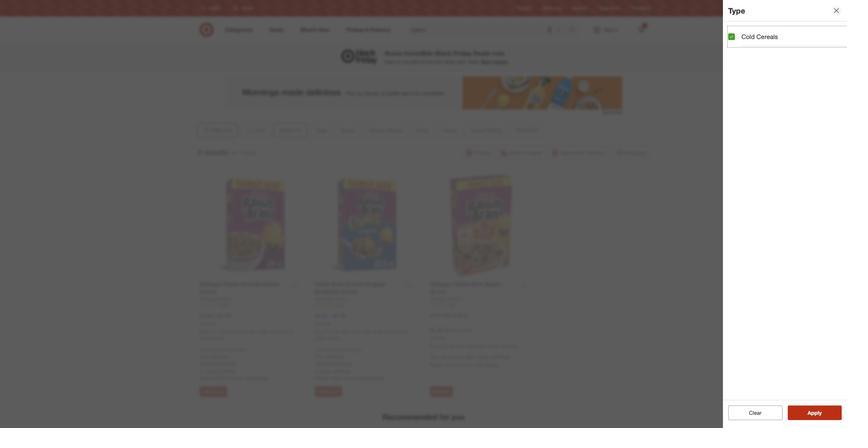 Task type: describe. For each thing, give the bounding box(es) containing it.
ready for 1283
[[315, 375, 328, 381]]

$35 for 1283
[[343, 348, 350, 353]]

in for 1345
[[200, 369, 204, 374]]

find stores link
[[632, 5, 652, 11]]

gifts
[[411, 59, 420, 65]]

redcard link
[[572, 5, 588, 11]]

snap ebt eligible
[[430, 313, 468, 318]]

Cold Cereals checkbox
[[729, 33, 735, 40]]

exclusions for 1345
[[201, 361, 224, 366]]

3 results for "raisins"
[[197, 148, 258, 157]]

"raisins"
[[239, 150, 258, 156]]

$5.29 for 1283
[[333, 313, 346, 319]]

$4.29 for 1283
[[315, 313, 328, 319]]

apply
[[808, 410, 822, 417]]

week.
[[468, 59, 480, 65]]

1
[[644, 24, 646, 27]]

3
[[197, 148, 202, 157]]

hours for 1283
[[347, 375, 359, 381]]

within for 1345
[[214, 375, 227, 381]]

pickup inside "get it as soon as 6pm today with shipt ready within 2 hours with pickup"
[[485, 362, 499, 368]]

1283 link
[[315, 303, 417, 308]]

free for 1345
[[200, 354, 209, 360]]

2 for 1283
[[343, 375, 346, 381]]

it
[[439, 354, 442, 360]]

clear
[[750, 410, 762, 417]]

find stores
[[632, 6, 652, 11]]

find
[[632, 6, 639, 11]]

$4.29 - $5.29 at pinole for 1283
[[315, 313, 346, 326]]

within inside "get it as soon as 6pm today with shipt ready within 2 hours with pickup"
[[445, 362, 457, 368]]

type dialog
[[724, 0, 848, 428]]

incredible
[[404, 49, 434, 57]]

apply. for 1345
[[225, 361, 237, 366]]

registry
[[518, 6, 532, 11]]

you
[[452, 413, 465, 422]]

score incredible black friday deals now save on top gifts & find new deals each week. start saving
[[385, 49, 508, 65]]

)
[[471, 328, 473, 333]]

only ships with $35 orders free shipping * * exclusions apply. in stock at  pinole ready within 2 hours with pickup for 1345
[[200, 348, 268, 381]]

What can we help you find? suggestions appear below search field
[[407, 23, 572, 37]]

2 for 1345
[[228, 375, 230, 381]]

only ships with $35 orders free shipping * * exclusions apply. in stock at  pinole ready within 2 hours with pickup for 1283
[[315, 348, 384, 381]]

2 inside "get it as soon as 6pm today with shipt ready within 2 hours with pickup"
[[458, 362, 461, 368]]

saving
[[494, 59, 508, 65]]

sponsored
[[603, 110, 623, 115]]

cereals
[[757, 33, 779, 40]]

in for 1283
[[315, 369, 319, 374]]

2 as from the left
[[461, 354, 465, 360]]

stock for 1345
[[205, 369, 216, 374]]

find
[[425, 59, 433, 65]]

apply button
[[788, 406, 842, 421]]

get
[[430, 354, 438, 360]]

circle
[[611, 6, 621, 11]]

results
[[204, 148, 228, 157]]

search
[[567, 27, 583, 34]]

ships for 1345
[[209, 348, 218, 353]]

stock for 1283
[[320, 369, 331, 374]]

type
[[729, 6, 746, 15]]

new
[[434, 59, 443, 65]]

ready for 1345
[[200, 375, 213, 381]]

$4.29 for 1345
[[200, 313, 213, 319]]

ships for 1283
[[324, 348, 334, 353]]

ready inside "get it as soon as 6pm today with shipt ready within 2 hours with pickup"
[[430, 362, 444, 368]]

/ounce
[[457, 328, 471, 333]]

cold
[[742, 33, 755, 40]]

pickup for 1345
[[255, 375, 268, 381]]

target circle link
[[599, 5, 621, 11]]

1 link
[[634, 23, 649, 37]]

target circle
[[599, 6, 621, 11]]

deals
[[444, 59, 455, 65]]

only for 1345
[[200, 348, 208, 353]]

1345 link
[[200, 303, 302, 308]]

orders for 1283
[[351, 348, 362, 353]]

cold cereals
[[742, 33, 779, 40]]

exclusions apply. link for 1283
[[317, 361, 353, 366]]

exclusions for 1283
[[317, 361, 339, 366]]

1345
[[220, 303, 229, 308]]

hours inside "get it as soon as 6pm today with shipt ready within 2 hours with pickup"
[[462, 362, 474, 368]]



Task type: locate. For each thing, give the bounding box(es) containing it.
59 link
[[430, 303, 533, 308]]

on
[[396, 59, 402, 65]]

1 horizontal spatial hours
[[347, 375, 359, 381]]

weekly
[[543, 6, 556, 11]]

1 stock from the left
[[205, 369, 216, 374]]

as
[[443, 354, 448, 360], [461, 354, 465, 360]]

in
[[200, 369, 204, 374], [315, 369, 319, 374]]

2 apply. from the left
[[340, 361, 353, 366]]

start
[[482, 59, 493, 65]]

$35
[[228, 348, 234, 353], [343, 348, 350, 353]]

1 shipping from the left
[[210, 354, 228, 360]]

1 horizontal spatial only ships with $35 orders free shipping * * exclusions apply. in stock at  pinole ready within 2 hours with pickup
[[315, 348, 384, 381]]

only for 1283
[[315, 348, 323, 353]]

2 stock from the left
[[320, 369, 331, 374]]

$35 for 1345
[[228, 348, 234, 353]]

free for 1283
[[315, 354, 324, 360]]

for left you at right
[[440, 413, 450, 422]]

snap
[[430, 313, 443, 318]]

0 horizontal spatial exclusions
[[201, 361, 224, 366]]

0 horizontal spatial exclusions apply. link
[[201, 361, 237, 366]]

$5.29 down 1345 at left bottom
[[218, 313, 231, 319]]

shipt
[[500, 354, 511, 360]]

2 horizontal spatial hours
[[462, 362, 474, 368]]

save
[[385, 59, 395, 65]]

*
[[228, 354, 230, 360], [343, 354, 345, 360], [200, 361, 201, 366], [315, 361, 317, 366]]

0 horizontal spatial $35
[[228, 348, 234, 353]]

eligible
[[454, 313, 468, 318]]

today
[[477, 354, 489, 360]]

within
[[445, 362, 457, 368], [214, 375, 227, 381], [330, 375, 342, 381]]

at
[[200, 321, 203, 326], [315, 321, 318, 326], [430, 336, 434, 341], [218, 369, 221, 374], [333, 369, 337, 374]]

1 horizontal spatial in
[[315, 369, 319, 374]]

1 horizontal spatial within
[[330, 375, 342, 381]]

2 horizontal spatial 2
[[458, 362, 461, 368]]

ready
[[430, 362, 444, 368], [200, 375, 213, 381], [315, 375, 328, 381]]

at inside $5.29 ( $0.24 /ounce ) at pinole
[[430, 336, 434, 341]]

ships
[[209, 348, 218, 353], [324, 348, 334, 353]]

1 horizontal spatial stock
[[320, 369, 331, 374]]

2 horizontal spatial $5.29
[[430, 327, 443, 334]]

6pm
[[467, 354, 476, 360]]

black
[[435, 49, 452, 57]]

0 horizontal spatial only
[[200, 348, 208, 353]]

shipping
[[210, 354, 228, 360], [326, 354, 343, 360]]

1 horizontal spatial for
[[440, 413, 450, 422]]

2 horizontal spatial within
[[445, 362, 457, 368]]

2 - from the left
[[329, 313, 332, 319]]

1 horizontal spatial exclusions apply. link
[[317, 361, 353, 366]]

1 free from the left
[[200, 354, 209, 360]]

deals
[[474, 49, 491, 57]]

1 apply. from the left
[[225, 361, 237, 366]]

1 horizontal spatial 2
[[343, 375, 346, 381]]

for left "raisins"
[[231, 150, 237, 156]]

$4.29 - $5.29 at pinole down 1345 at left bottom
[[200, 313, 231, 326]]

1 horizontal spatial shipping
[[326, 354, 343, 360]]

for inside 3 results for "raisins"
[[231, 150, 237, 156]]

2 shipping from the left
[[326, 354, 343, 360]]

0 horizontal spatial -
[[214, 313, 216, 319]]

registry link
[[518, 5, 532, 11]]

$4.29 - $5.29 at pinole down 1283
[[315, 313, 346, 326]]

1 only from the left
[[200, 348, 208, 353]]

$5.29 ( $0.24 /ounce ) at pinole
[[430, 327, 473, 341]]

hours
[[462, 362, 474, 368], [232, 375, 243, 381], [347, 375, 359, 381]]

&
[[421, 59, 424, 65]]

0 horizontal spatial orders
[[236, 348, 247, 353]]

score
[[385, 49, 402, 57]]

0 horizontal spatial as
[[443, 354, 448, 360]]

1 horizontal spatial -
[[329, 313, 332, 319]]

59
[[451, 303, 455, 308]]

weekly ad link
[[543, 5, 562, 11]]

$4.29
[[200, 313, 213, 319], [315, 313, 328, 319]]

ad
[[557, 6, 562, 11]]

1 exclusions from the left
[[201, 361, 224, 366]]

friday
[[454, 49, 472, 57]]

$5.29 for 1345
[[218, 313, 231, 319]]

stock
[[205, 369, 216, 374], [320, 369, 331, 374]]

0 horizontal spatial pickup
[[255, 375, 268, 381]]

2
[[458, 362, 461, 368], [228, 375, 230, 381], [343, 375, 346, 381]]

2 only ships with $35 orders free shipping * * exclusions apply. in stock at  pinole ready within 2 hours with pickup from the left
[[315, 348, 384, 381]]

1 as from the left
[[443, 354, 448, 360]]

advertisement region
[[225, 76, 623, 110]]

ebt
[[444, 313, 453, 318]]

1 ships from the left
[[209, 348, 218, 353]]

1 horizontal spatial orders
[[351, 348, 362, 353]]

0 horizontal spatial 2
[[228, 375, 230, 381]]

2 orders from the left
[[351, 348, 362, 353]]

(
[[445, 328, 446, 333]]

$5.29
[[218, 313, 231, 319], [333, 313, 346, 319], [430, 327, 443, 334]]

2 ships from the left
[[324, 348, 334, 353]]

shipping for 1283
[[326, 354, 343, 360]]

0 horizontal spatial apply.
[[225, 361, 237, 366]]

search button
[[567, 23, 583, 38]]

shipping for 1345
[[210, 354, 228, 360]]

apply. for 1283
[[340, 361, 353, 366]]

$4.29 - $5.29 at pinole for 1345
[[200, 313, 231, 326]]

1283
[[336, 303, 344, 308]]

as right the it
[[443, 354, 448, 360]]

1 only ships with $35 orders free shipping * * exclusions apply. in stock at  pinole ready within 2 hours with pickup from the left
[[200, 348, 268, 381]]

0 horizontal spatial ships
[[209, 348, 218, 353]]

2 $4.29 from the left
[[315, 313, 328, 319]]

1 $4.29 - $5.29 at pinole from the left
[[200, 313, 231, 326]]

1 horizontal spatial apply.
[[340, 361, 353, 366]]

soon
[[449, 354, 459, 360]]

0 horizontal spatial shipping
[[210, 354, 228, 360]]

recommended for you
[[383, 413, 465, 422]]

stores
[[640, 6, 652, 11]]

hours for 1345
[[232, 375, 243, 381]]

1 horizontal spatial $5.29
[[333, 313, 346, 319]]

2 $4.29 - $5.29 at pinole from the left
[[315, 313, 346, 326]]

pinole
[[204, 321, 215, 326], [320, 321, 330, 326], [435, 336, 446, 341], [223, 369, 236, 374], [338, 369, 351, 374]]

within for 1283
[[330, 375, 342, 381]]

0 horizontal spatial $4.29 - $5.29 at pinole
[[200, 313, 231, 326]]

$5.29 down 1283
[[333, 313, 346, 319]]

recommended
[[383, 413, 438, 422]]

only ships with $35 orders free shipping * * exclusions apply. in stock at  pinole ready within 2 hours with pickup
[[200, 348, 268, 381], [315, 348, 384, 381]]

- for 1283
[[329, 313, 332, 319]]

0 horizontal spatial within
[[214, 375, 227, 381]]

weekly ad
[[543, 6, 562, 11]]

top
[[403, 59, 410, 65]]

1 vertical spatial for
[[440, 413, 450, 422]]

with
[[220, 348, 227, 353], [335, 348, 342, 353], [490, 354, 499, 360], [475, 362, 484, 368], [245, 375, 253, 381], [360, 375, 368, 381]]

1 $4.29 from the left
[[200, 313, 213, 319]]

exclusions apply. link for 1345
[[201, 361, 237, 366]]

orders for 1345
[[236, 348, 247, 353]]

for
[[231, 150, 237, 156], [440, 413, 450, 422]]

1 in from the left
[[200, 369, 204, 374]]

now
[[492, 49, 505, 57]]

0 horizontal spatial $5.29
[[218, 313, 231, 319]]

each
[[457, 59, 467, 65]]

0 horizontal spatial $4.29
[[200, 313, 213, 319]]

2 horizontal spatial pickup
[[485, 362, 499, 368]]

1 orders from the left
[[236, 348, 247, 353]]

0 horizontal spatial only ships with $35 orders free shipping * * exclusions apply. in stock at  pinole ready within 2 hours with pickup
[[200, 348, 268, 381]]

pinole inside $5.29 ( $0.24 /ounce ) at pinole
[[435, 336, 446, 341]]

0 vertical spatial for
[[231, 150, 237, 156]]

target
[[599, 6, 610, 11]]

1 horizontal spatial exclusions
[[317, 361, 339, 366]]

2 in from the left
[[315, 369, 319, 374]]

- for 1345
[[214, 313, 216, 319]]

as left the '6pm' at the right bottom
[[461, 354, 465, 360]]

clear button
[[729, 406, 783, 421]]

2 exclusions apply. link from the left
[[317, 361, 353, 366]]

exclusions
[[201, 361, 224, 366], [317, 361, 339, 366]]

-
[[214, 313, 216, 319], [329, 313, 332, 319]]

1 horizontal spatial $4.29
[[315, 313, 328, 319]]

2 $35 from the left
[[343, 348, 350, 353]]

1 horizontal spatial $4.29 - $5.29 at pinole
[[315, 313, 346, 326]]

1 horizontal spatial as
[[461, 354, 465, 360]]

apply.
[[225, 361, 237, 366], [340, 361, 353, 366]]

1 horizontal spatial ships
[[324, 348, 334, 353]]

1 horizontal spatial pickup
[[370, 375, 384, 381]]

1 - from the left
[[214, 313, 216, 319]]

1 horizontal spatial only
[[315, 348, 323, 353]]

get it as soon as 6pm today with shipt ready within 2 hours with pickup
[[430, 354, 511, 368]]

0 horizontal spatial in
[[200, 369, 204, 374]]

redcard
[[572, 6, 588, 11]]

1 horizontal spatial $35
[[343, 348, 350, 353]]

pickup for 1283
[[370, 375, 384, 381]]

0 horizontal spatial hours
[[232, 375, 243, 381]]

0 horizontal spatial ready
[[200, 375, 213, 381]]

$0.24
[[446, 328, 457, 333]]

pickup
[[485, 362, 499, 368], [255, 375, 268, 381], [370, 375, 384, 381]]

free
[[200, 354, 209, 360], [315, 354, 324, 360]]

2 exclusions from the left
[[317, 361, 339, 366]]

only
[[200, 348, 208, 353], [315, 348, 323, 353]]

0 horizontal spatial free
[[200, 354, 209, 360]]

$5.29 left (
[[430, 327, 443, 334]]

2 only from the left
[[315, 348, 323, 353]]

$4.29 - $5.29 at pinole
[[200, 313, 231, 326], [315, 313, 346, 326]]

1 horizontal spatial free
[[315, 354, 324, 360]]

0 horizontal spatial stock
[[205, 369, 216, 374]]

orders
[[236, 348, 247, 353], [351, 348, 362, 353]]

2 horizontal spatial ready
[[430, 362, 444, 368]]

2 free from the left
[[315, 354, 324, 360]]

1 $35 from the left
[[228, 348, 234, 353]]

1 horizontal spatial ready
[[315, 375, 328, 381]]

$5.29 inside $5.29 ( $0.24 /ounce ) at pinole
[[430, 327, 443, 334]]

0 horizontal spatial for
[[231, 150, 237, 156]]

1 exclusions apply. link from the left
[[201, 361, 237, 366]]



Task type: vqa. For each thing, say whether or not it's contained in the screenshot.
devices.
no



